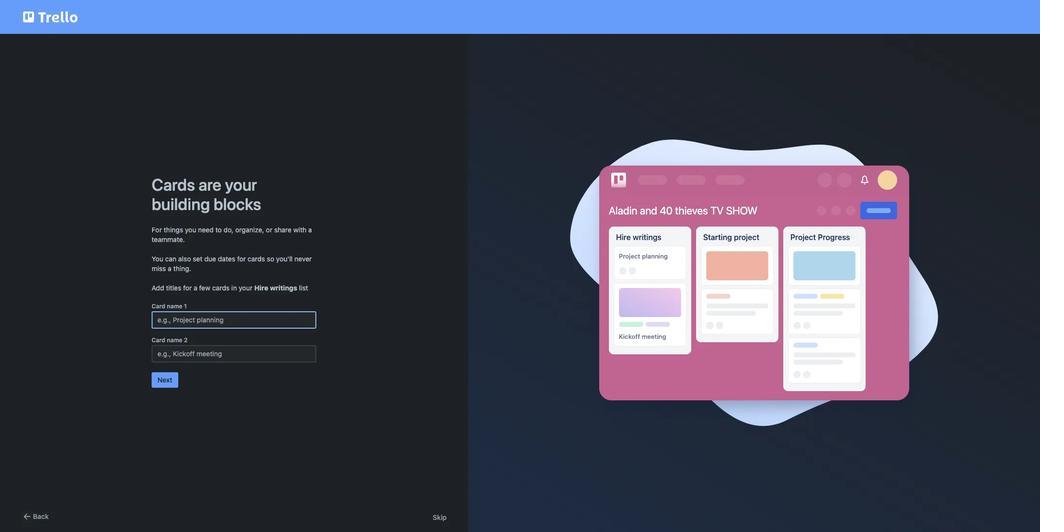 Task type: describe. For each thing, give the bounding box(es) containing it.
organize,
[[235, 226, 264, 234]]

titles
[[166, 284, 181, 292]]

0 horizontal spatial cards
[[212, 284, 230, 292]]

cards are your building blocks
[[152, 175, 261, 214]]

share
[[274, 226, 292, 234]]

40
[[660, 204, 673, 217]]

1 vertical spatial trello image
[[609, 171, 629, 190]]

1
[[184, 303, 187, 310]]

you
[[152, 255, 163, 263]]

1 vertical spatial hire
[[255, 284, 268, 292]]

Card name 2 text field
[[152, 345, 317, 363]]

and
[[640, 204, 658, 217]]

card for card name 2
[[152, 337, 165, 344]]

due
[[204, 255, 216, 263]]

starting
[[704, 233, 733, 242]]

so
[[267, 255, 274, 263]]

add titles for a few cards in your hire writings list
[[152, 284, 308, 292]]

project progress
[[791, 233, 851, 242]]

1 horizontal spatial hire
[[616, 233, 631, 242]]

building
[[152, 194, 210, 214]]

meeting
[[642, 333, 667, 341]]

teammate.
[[152, 235, 185, 244]]

starting project
[[704, 233, 760, 242]]

progress
[[819, 233, 851, 242]]

hire writings
[[616, 233, 662, 242]]

for
[[152, 226, 162, 234]]

blocks
[[214, 194, 261, 214]]

Card name 1 text field
[[152, 311, 317, 329]]

1 horizontal spatial writings
[[633, 233, 662, 242]]

for inside you can also set due dates for cards so you'll never miss a thing.
[[237, 255, 246, 263]]

you'll
[[276, 255, 293, 263]]

planning
[[642, 252, 668, 260]]

aladin and 40 thieves tv show
[[609, 204, 758, 217]]

can
[[165, 255, 177, 263]]

next
[[158, 376, 173, 384]]

cards inside you can also set due dates for cards so you'll never miss a thing.
[[248, 255, 265, 263]]

name for 2
[[167, 337, 183, 344]]

kickoff
[[619, 333, 641, 341]]

project for project progress
[[791, 233, 817, 242]]

card for card name 1
[[152, 303, 165, 310]]

tv
[[711, 204, 724, 217]]

card name 2
[[152, 337, 188, 344]]

back
[[33, 513, 49, 521]]

0 vertical spatial trello image
[[21, 6, 80, 28]]

or
[[266, 226, 273, 234]]

skip
[[433, 514, 447, 522]]

in
[[232, 284, 237, 292]]

do,
[[224, 226, 234, 234]]

1 horizontal spatial a
[[194, 284, 197, 292]]



Task type: vqa. For each thing, say whether or not it's contained in the screenshot.
the can
yes



Task type: locate. For each thing, give the bounding box(es) containing it.
2 vertical spatial a
[[194, 284, 197, 292]]

back button
[[21, 511, 49, 523]]

miss
[[152, 264, 166, 273]]

list
[[299, 284, 308, 292]]

your inside 'cards are your building blocks'
[[225, 175, 257, 194]]

1 horizontal spatial trello image
[[609, 171, 629, 190]]

0 vertical spatial name
[[167, 303, 183, 310]]

card down add
[[152, 303, 165, 310]]

0 vertical spatial for
[[237, 255, 246, 263]]

1 vertical spatial project
[[619, 252, 641, 260]]

cards
[[248, 255, 265, 263], [212, 284, 230, 292]]

project planning
[[619, 252, 668, 260]]

1 horizontal spatial project
[[791, 233, 817, 242]]

a down can
[[168, 264, 172, 273]]

for
[[237, 255, 246, 263], [183, 284, 192, 292]]

your right are
[[225, 175, 257, 194]]

for things you need to do, organize, or share with a teammate.
[[152, 226, 312, 244]]

0 vertical spatial your
[[225, 175, 257, 194]]

1 vertical spatial cards
[[212, 284, 230, 292]]

things
[[164, 226, 183, 234]]

hire
[[616, 233, 631, 242], [255, 284, 268, 292]]

1 card from the top
[[152, 303, 165, 310]]

0 horizontal spatial for
[[183, 284, 192, 292]]

writings
[[633, 233, 662, 242], [270, 284, 297, 292]]

aladin
[[609, 204, 638, 217]]

thing.
[[173, 264, 191, 273]]

name left "1"
[[167, 303, 183, 310]]

a right with
[[308, 226, 312, 234]]

hire right in
[[255, 284, 268, 292]]

1 vertical spatial writings
[[270, 284, 297, 292]]

project left progress
[[791, 233, 817, 242]]

1 vertical spatial your
[[239, 284, 253, 292]]

name left 2
[[167, 337, 183, 344]]

1 horizontal spatial cards
[[248, 255, 265, 263]]

1 vertical spatial card
[[152, 337, 165, 344]]

1 horizontal spatial for
[[237, 255, 246, 263]]

name for 1
[[167, 303, 183, 310]]

kickoff meeting
[[619, 333, 667, 341]]

also
[[178, 255, 191, 263]]

a
[[308, 226, 312, 234], [168, 264, 172, 273], [194, 284, 197, 292]]

0 vertical spatial project
[[791, 233, 817, 242]]

thieves
[[676, 204, 709, 217]]

dates
[[218, 255, 235, 263]]

card name 1
[[152, 303, 187, 310]]

name
[[167, 303, 183, 310], [167, 337, 183, 344]]

writings up 'project planning'
[[633, 233, 662, 242]]

writings left list
[[270, 284, 297, 292]]

few
[[199, 284, 211, 292]]

cards left in
[[212, 284, 230, 292]]

for right dates
[[237, 255, 246, 263]]

you
[[185, 226, 196, 234]]

skip button
[[433, 513, 447, 523]]

0 vertical spatial a
[[308, 226, 312, 234]]

2 card from the top
[[152, 337, 165, 344]]

hire down aladin
[[616, 233, 631, 242]]

with
[[294, 226, 307, 234]]

cards left the so in the top left of the page
[[248, 255, 265, 263]]

0 vertical spatial card
[[152, 303, 165, 310]]

set
[[193, 255, 203, 263]]

to
[[216, 226, 222, 234]]

you can also set due dates for cards so you'll never miss a thing.
[[152, 255, 312, 273]]

never
[[295, 255, 312, 263]]

1 vertical spatial for
[[183, 284, 192, 292]]

0 horizontal spatial project
[[619, 252, 641, 260]]

0 horizontal spatial trello image
[[21, 6, 80, 28]]

card
[[152, 303, 165, 310], [152, 337, 165, 344]]

next button
[[152, 373, 178, 388]]

project
[[735, 233, 760, 242]]

a inside the for things you need to do, organize, or share with a teammate.
[[308, 226, 312, 234]]

are
[[199, 175, 222, 194]]

project down the hire writings
[[619, 252, 641, 260]]

need
[[198, 226, 214, 234]]

1 vertical spatial name
[[167, 337, 183, 344]]

1 vertical spatial a
[[168, 264, 172, 273]]

0 horizontal spatial hire
[[255, 284, 268, 292]]

1 name from the top
[[167, 303, 183, 310]]

a left 'few'
[[194, 284, 197, 292]]

a inside you can also set due dates for cards so you'll never miss a thing.
[[168, 264, 172, 273]]

card left 2
[[152, 337, 165, 344]]

2 name from the top
[[167, 337, 183, 344]]

your right in
[[239, 284, 253, 292]]

project for project planning
[[619, 252, 641, 260]]

cards
[[152, 175, 195, 194]]

your
[[225, 175, 257, 194], [239, 284, 253, 292]]

0 horizontal spatial writings
[[270, 284, 297, 292]]

2 horizontal spatial a
[[308, 226, 312, 234]]

0 horizontal spatial a
[[168, 264, 172, 273]]

for right the titles
[[183, 284, 192, 292]]

show
[[727, 204, 758, 217]]

add
[[152, 284, 164, 292]]

0 vertical spatial writings
[[633, 233, 662, 242]]

2
[[184, 337, 188, 344]]

0 vertical spatial hire
[[616, 233, 631, 242]]

0 vertical spatial cards
[[248, 255, 265, 263]]

trello image
[[21, 6, 80, 28], [609, 171, 629, 190]]

project
[[791, 233, 817, 242], [619, 252, 641, 260]]



